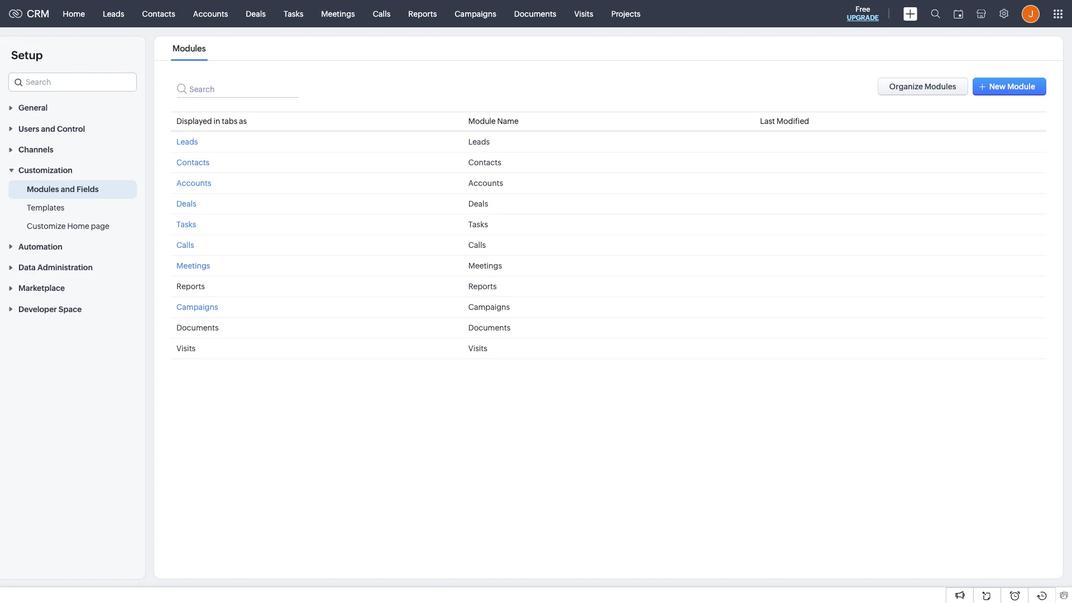 Task type: locate. For each thing, give the bounding box(es) containing it.
contacts
[[142, 9, 175, 18], [177, 158, 210, 167], [469, 158, 502, 167]]

displayed in tabs as
[[177, 117, 247, 126]]

1 vertical spatial module
[[469, 117, 496, 126]]

None field
[[8, 73, 137, 92]]

home right crm
[[63, 9, 85, 18]]

0 vertical spatial and
[[41, 124, 55, 133]]

module inside new module button
[[1008, 82, 1036, 91]]

upgrade
[[848, 14, 880, 22]]

contacts up modules link
[[142, 9, 175, 18]]

leads
[[103, 9, 124, 18], [177, 137, 198, 146], [469, 137, 490, 146]]

tabs
[[222, 117, 238, 126]]

0 vertical spatial home
[[63, 9, 85, 18]]

module right new
[[1008, 82, 1036, 91]]

administration
[[37, 263, 93, 272]]

meetings link
[[313, 0, 364, 27], [177, 262, 210, 270]]

0 horizontal spatial campaigns link
[[177, 303, 218, 312]]

new module
[[990, 82, 1036, 91]]

contacts down displayed
[[177, 158, 210, 167]]

0 horizontal spatial tasks link
[[177, 220, 196, 229]]

campaigns link
[[446, 0, 506, 27], [177, 303, 218, 312]]

2 horizontal spatial deals
[[469, 199, 489, 208]]

customize home page link
[[27, 221, 110, 232]]

leads link
[[94, 0, 133, 27], [177, 137, 198, 146]]

tasks inside 'link'
[[284, 9, 304, 18]]

1 horizontal spatial module
[[1008, 82, 1036, 91]]

1 vertical spatial and
[[61, 185, 75, 194]]

control
[[57, 124, 85, 133]]

modules inside customization region
[[27, 185, 59, 194]]

None button
[[878, 78, 969, 96]]

Search text field
[[177, 78, 300, 98]]

and inside users and control dropdown button
[[41, 124, 55, 133]]

home inside customization region
[[67, 222, 89, 231]]

setup
[[11, 49, 43, 61]]

0 horizontal spatial documents
[[177, 324, 219, 332]]

general
[[18, 104, 48, 113]]

0 vertical spatial campaigns link
[[446, 0, 506, 27]]

1 horizontal spatial and
[[61, 185, 75, 194]]

2 horizontal spatial visits
[[575, 9, 594, 18]]

Search text field
[[9, 73, 136, 91]]

1 vertical spatial accounts link
[[177, 179, 211, 188]]

marketplace
[[18, 284, 65, 293]]

modules
[[173, 44, 206, 53], [27, 185, 59, 194]]

1 horizontal spatial tasks
[[284, 9, 304, 18]]

deals link
[[237, 0, 275, 27], [177, 199, 196, 208]]

home link
[[54, 0, 94, 27]]

projects link
[[603, 0, 650, 27]]

as
[[239, 117, 247, 126]]

tasks
[[284, 9, 304, 18], [177, 220, 196, 229], [469, 220, 488, 229]]

modules for modules
[[173, 44, 206, 53]]

1 vertical spatial leads link
[[177, 137, 198, 146]]

2 horizontal spatial documents
[[515, 9, 557, 18]]

1 vertical spatial modules
[[27, 185, 59, 194]]

documents link
[[506, 0, 566, 27]]

campaigns inside campaigns "link"
[[455, 9, 497, 18]]

tasks link
[[275, 0, 313, 27], [177, 220, 196, 229]]

1 horizontal spatial leads
[[177, 137, 198, 146]]

home up automation dropdown button
[[67, 222, 89, 231]]

1 horizontal spatial calls
[[373, 9, 391, 18]]

and right "users"
[[41, 124, 55, 133]]

0 horizontal spatial meetings
[[177, 262, 210, 270]]

visits
[[575, 9, 594, 18], [177, 344, 196, 353], [469, 344, 488, 353]]

documents
[[515, 9, 557, 18], [177, 324, 219, 332], [469, 324, 511, 332]]

in
[[214, 117, 220, 126]]

0 vertical spatial accounts link
[[184, 0, 237, 27]]

projects
[[612, 9, 641, 18]]

leads down displayed
[[177, 137, 198, 146]]

contacts link down displayed
[[177, 158, 210, 167]]

calls
[[373, 9, 391, 18], [177, 241, 194, 250], [469, 241, 486, 250]]

space
[[59, 305, 82, 314]]

data
[[18, 263, 36, 272]]

leads right home 'link'
[[103, 9, 124, 18]]

meetings
[[321, 9, 355, 18], [177, 262, 210, 270], [469, 262, 502, 270]]

module
[[1008, 82, 1036, 91], [469, 117, 496, 126]]

1 vertical spatial meetings link
[[177, 262, 210, 270]]

1 horizontal spatial modules
[[173, 44, 206, 53]]

0 vertical spatial modules
[[173, 44, 206, 53]]

name
[[498, 117, 519, 126]]

accounts
[[193, 9, 228, 18], [177, 179, 211, 188], [469, 179, 504, 188]]

data administration button
[[0, 257, 145, 278]]

new
[[990, 82, 1007, 91]]

0 vertical spatial leads link
[[94, 0, 133, 27]]

1 horizontal spatial meetings link
[[313, 0, 364, 27]]

campaigns
[[455, 9, 497, 18], [177, 303, 218, 312], [469, 303, 510, 312]]

customize home page
[[27, 222, 110, 231]]

data administration
[[18, 263, 93, 272]]

new module button
[[973, 78, 1047, 96]]

home
[[63, 9, 85, 18], [67, 222, 89, 231]]

automation button
[[0, 236, 145, 257]]

leads down module name in the left of the page
[[469, 137, 490, 146]]

create menu element
[[897, 0, 925, 27]]

channels
[[18, 145, 53, 154]]

search element
[[925, 0, 948, 27]]

calls inside 'link'
[[373, 9, 391, 18]]

1 horizontal spatial meetings
[[321, 9, 355, 18]]

reports link
[[400, 0, 446, 27]]

accounts link
[[184, 0, 237, 27], [177, 179, 211, 188]]

0 horizontal spatial modules
[[27, 185, 59, 194]]

0 vertical spatial calls link
[[364, 0, 400, 27]]

1 horizontal spatial tasks link
[[275, 0, 313, 27]]

contacts down module name in the left of the page
[[469, 158, 502, 167]]

1 vertical spatial calls link
[[177, 241, 194, 250]]

0 vertical spatial module
[[1008, 82, 1036, 91]]

calls link
[[364, 0, 400, 27], [177, 241, 194, 250]]

users
[[18, 124, 39, 133]]

0 vertical spatial meetings link
[[313, 0, 364, 27]]

0 horizontal spatial leads
[[103, 9, 124, 18]]

deals
[[246, 9, 266, 18], [177, 199, 196, 208], [469, 199, 489, 208]]

and inside modules and fields link
[[61, 185, 75, 194]]

module left name
[[469, 117, 496, 126]]

contacts link
[[133, 0, 184, 27], [177, 158, 210, 167]]

visits link
[[566, 0, 603, 27]]

leads inside leads link
[[103, 9, 124, 18]]

contacts link up modules link
[[133, 0, 184, 27]]

and left fields in the top of the page
[[61, 185, 75, 194]]

1 vertical spatial deals link
[[177, 199, 196, 208]]

0 horizontal spatial meetings link
[[177, 262, 210, 270]]

and
[[41, 124, 55, 133], [61, 185, 75, 194]]

1 horizontal spatial leads link
[[177, 137, 198, 146]]

visits inside visits link
[[575, 9, 594, 18]]

0 vertical spatial tasks link
[[275, 0, 313, 27]]

2 horizontal spatial calls
[[469, 241, 486, 250]]

reports
[[409, 9, 437, 18], [177, 282, 205, 291], [469, 282, 497, 291]]

developer space button
[[0, 299, 145, 319]]

last modified
[[761, 117, 810, 126]]

templates
[[27, 204, 65, 213]]

1 vertical spatial campaigns link
[[177, 303, 218, 312]]

0 horizontal spatial deals
[[177, 199, 196, 208]]

1 horizontal spatial contacts
[[177, 158, 210, 167]]

free upgrade
[[848, 5, 880, 22]]

1 horizontal spatial campaigns link
[[446, 0, 506, 27]]

2 horizontal spatial contacts
[[469, 158, 502, 167]]

1 horizontal spatial calls link
[[364, 0, 400, 27]]

0 vertical spatial contacts link
[[133, 0, 184, 27]]

1 horizontal spatial deals link
[[237, 0, 275, 27]]

0 vertical spatial deals link
[[237, 0, 275, 27]]

automation
[[18, 242, 62, 251]]

1 vertical spatial home
[[67, 222, 89, 231]]

0 horizontal spatial visits
[[177, 344, 196, 353]]

0 horizontal spatial and
[[41, 124, 55, 133]]

0 horizontal spatial reports
[[177, 282, 205, 291]]



Task type: describe. For each thing, give the bounding box(es) containing it.
customization region
[[0, 181, 145, 236]]

modules and fields
[[27, 185, 99, 194]]

modules for modules and fields
[[27, 185, 59, 194]]

2 horizontal spatial leads
[[469, 137, 490, 146]]

marketplace button
[[0, 278, 145, 299]]

channels button
[[0, 139, 145, 160]]

create menu image
[[904, 7, 918, 20]]

0 horizontal spatial leads link
[[94, 0, 133, 27]]

modified
[[777, 117, 810, 126]]

2 horizontal spatial reports
[[469, 282, 497, 291]]

fields
[[77, 185, 99, 194]]

and for users
[[41, 124, 55, 133]]

and for modules
[[61, 185, 75, 194]]

0 horizontal spatial calls link
[[177, 241, 194, 250]]

developer
[[18, 305, 57, 314]]

modules link
[[171, 44, 208, 53]]

templates link
[[27, 202, 65, 214]]

customize
[[27, 222, 66, 231]]

customization
[[18, 166, 73, 175]]

1 horizontal spatial visits
[[469, 344, 488, 353]]

users and control
[[18, 124, 85, 133]]

free
[[856, 5, 871, 13]]

users and control button
[[0, 118, 145, 139]]

0 horizontal spatial deals link
[[177, 199, 196, 208]]

crm
[[27, 8, 50, 20]]

0 horizontal spatial tasks
[[177, 220, 196, 229]]

1 horizontal spatial reports
[[409, 9, 437, 18]]

2 horizontal spatial tasks
[[469, 220, 488, 229]]

calendar image
[[954, 9, 964, 18]]

search image
[[931, 9, 941, 18]]

2 horizontal spatial meetings
[[469, 262, 502, 270]]

displayed
[[177, 117, 212, 126]]

1 horizontal spatial deals
[[246, 9, 266, 18]]

profile element
[[1016, 0, 1047, 27]]

1 vertical spatial tasks link
[[177, 220, 196, 229]]

last
[[761, 117, 776, 126]]

modules and fields link
[[27, 184, 99, 195]]

profile image
[[1023, 5, 1040, 23]]

0 horizontal spatial contacts
[[142, 9, 175, 18]]

1 horizontal spatial documents
[[469, 324, 511, 332]]

developer space
[[18, 305, 82, 314]]

crm link
[[9, 8, 50, 20]]

customization button
[[0, 160, 145, 181]]

1 vertical spatial contacts link
[[177, 158, 210, 167]]

general button
[[0, 97, 145, 118]]

page
[[91, 222, 110, 231]]

0 horizontal spatial calls
[[177, 241, 194, 250]]

home inside 'link'
[[63, 9, 85, 18]]

0 horizontal spatial module
[[469, 117, 496, 126]]

module name
[[469, 117, 519, 126]]



Task type: vqa. For each thing, say whether or not it's contained in the screenshot.


